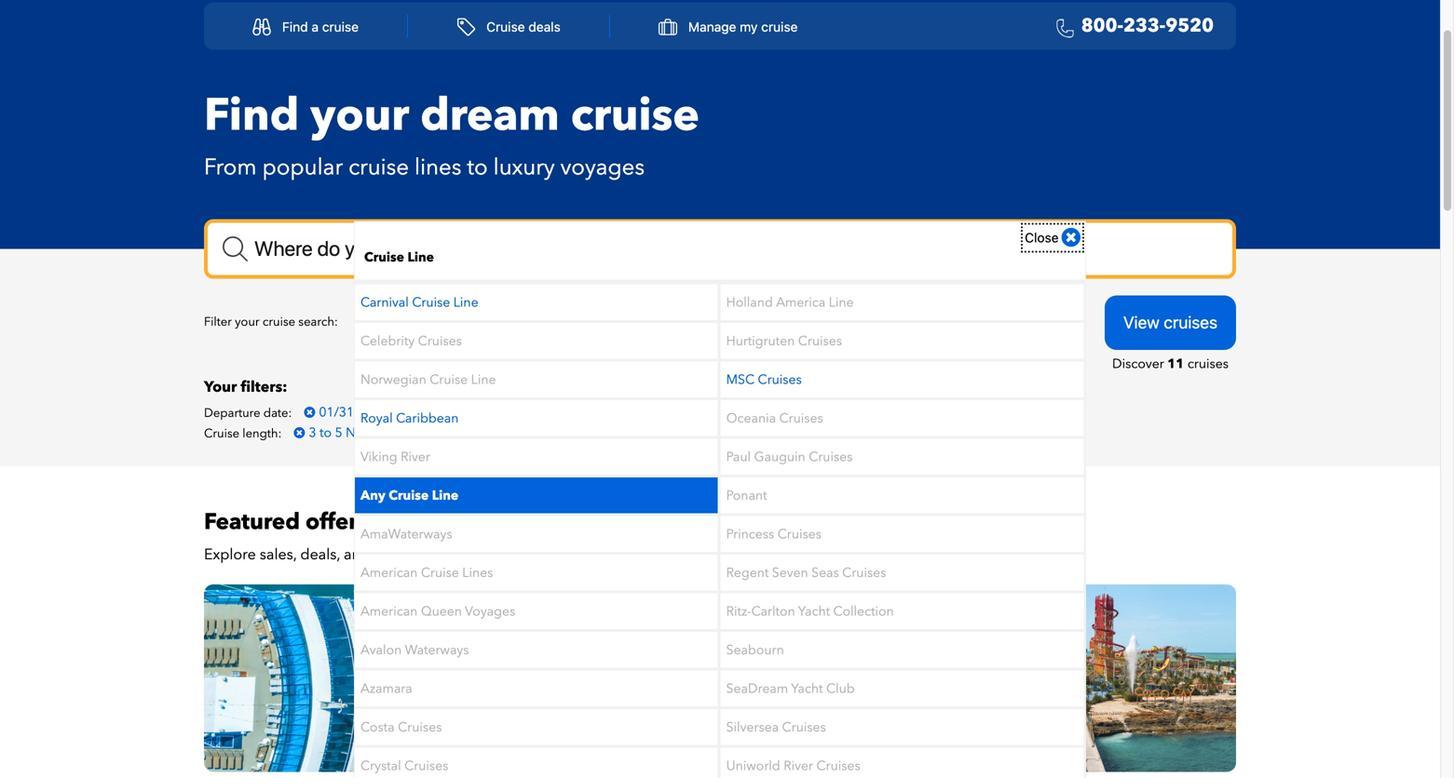 Task type: describe. For each thing, give the bounding box(es) containing it.
a
[[312, 19, 319, 34]]

viking
[[361, 448, 397, 466]]

seven
[[772, 564, 808, 582]]

your filters:
[[204, 377, 287, 398]]

expand image for departure port
[[773, 317, 787, 330]]

carnival cruise line
[[361, 294, 478, 312]]

hurtigruten cruises button
[[721, 324, 1084, 359]]

cheap cruises image
[[729, 585, 1236, 773]]

800-
[[1081, 13, 1124, 39]]

cruises for costa cruises
[[398, 719, 442, 737]]

princess cruises
[[726, 526, 822, 544]]

departure date
[[390, 315, 484, 333]]

line for any cruise line
[[432, 487, 459, 505]]

cruises for oceania cruises
[[779, 410, 823, 428]]

lines
[[462, 564, 493, 582]]

cruise up 'departure date'
[[412, 294, 450, 312]]

from
[[204, 152, 257, 183]]

ritz-
[[726, 603, 752, 621]]

msc
[[726, 371, 755, 389]]

1 vertical spatial cruises
[[1188, 355, 1229, 373]]

any cruise line button
[[355, 478, 718, 514]]

seabourn
[[726, 642, 784, 660]]

lines
[[415, 152, 462, 183]]

length:
[[243, 426, 282, 442]]

expand image
[[484, 317, 498, 330]]

waterways
[[405, 642, 469, 660]]

cruises for crystal cruises
[[404, 758, 448, 776]]

holland america line button
[[721, 285, 1084, 321]]

0 horizontal spatial cruise line
[[364, 249, 434, 267]]

to inside find your dream cruise from popular cruise lines to luxury voyages
[[467, 152, 488, 183]]

departure port button
[[666, 303, 802, 344]]

line for norwegian cruise line
[[471, 371, 496, 389]]

01/31/2024
[[319, 404, 389, 421]]

find your dream cruise from popular cruise lines to luxury voyages
[[204, 85, 700, 183]]

american cruise lines
[[361, 564, 493, 582]]

your
[[204, 377, 237, 398]]

dream
[[420, 85, 560, 146]]

uniworld river cruises button
[[721, 749, 1084, 779]]

cruise inside button
[[421, 564, 459, 582]]

regent seven seas cruises button
[[721, 555, 1084, 591]]

avalon waterways
[[361, 642, 469, 660]]

american queen voyages button
[[355, 594, 718, 630]]

cruise up voyages
[[571, 85, 700, 146]]

silversea cruises
[[726, 719, 826, 737]]

celebrity cruises
[[361, 333, 462, 350]]

departure for departure port
[[681, 315, 741, 333]]

line for holland america line
[[829, 294, 854, 312]]

line inside "button"
[[880, 315, 901, 333]]

regent seven seas cruises
[[726, 564, 886, 582]]

800-233-9520 link
[[1049, 13, 1214, 40]]

my
[[740, 19, 758, 34]]

cruise inside the travel menu 'navigation'
[[486, 19, 525, 34]]

costa cruises
[[361, 719, 442, 737]]

cruises for msc cruises
[[758, 371, 802, 389]]

cruise deals link
[[437, 9, 581, 45]]

date
[[454, 315, 480, 333]]

oceania cruises button
[[721, 401, 1084, 437]]

royal caribbean button
[[355, 401, 718, 437]]

featured
[[204, 507, 300, 538]]

1 vertical spatial to
[[320, 424, 332, 442]]

any
[[361, 487, 385, 505]]

cruise right any
[[389, 487, 429, 505]]

carlton
[[752, 603, 795, 621]]

cruise sale image
[[204, 585, 711, 773]]

02/01/2024
[[400, 404, 470, 421]]

expand image for cruise length
[[624, 317, 638, 330]]

amawaterways
[[361, 526, 452, 544]]

departure date button
[[375, 303, 513, 344]]

msc cruises button
[[721, 362, 1084, 398]]

viking river
[[361, 448, 430, 466]]

viking river button
[[355, 440, 718, 475]]

find a cruise link
[[232, 9, 379, 45]]

discover
[[1112, 355, 1164, 373]]

seadream yacht club
[[726, 680, 855, 698]]

crystal
[[361, 758, 401, 776]]

cruise up the 02/01/2024
[[430, 371, 468, 389]]

hurtigruten cruises
[[726, 333, 842, 350]]

royal
[[361, 410, 393, 428]]

american queen voyages
[[361, 603, 515, 621]]

america
[[776, 294, 826, 312]]

collection
[[833, 603, 894, 621]]

filter your cruise search:
[[204, 314, 338, 331]]

0 horizontal spatial line
[[408, 249, 434, 267]]

crystal cruises
[[361, 758, 448, 776]]

princess
[[726, 526, 774, 544]]

cruise for find a cruise
[[322, 19, 359, 34]]

uniworld
[[726, 758, 780, 776]]

times circle image
[[1062, 227, 1081, 249]]

holland
[[726, 294, 773, 312]]

queen
[[421, 603, 462, 621]]

date:
[[263, 405, 292, 422]]

line for carnival cruise line
[[454, 294, 478, 312]]

avalon waterways button
[[355, 633, 718, 669]]

and
[[344, 545, 370, 565]]

deals,
[[300, 545, 340, 565]]

azamara button
[[355, 671, 718, 707]]

ponant button
[[721, 478, 1084, 514]]

paul gauguin cruises
[[726, 448, 853, 466]]

expand image for cruise line
[[904, 317, 918, 330]]

paul gauguin cruises button
[[721, 440, 1084, 475]]

american for american cruise lines
[[361, 564, 418, 582]]



Task type: locate. For each thing, give the bounding box(es) containing it.
1 expand image from the left
[[624, 317, 638, 330]]

cruise up the carnival
[[364, 249, 404, 267]]

cruise deals
[[486, 19, 561, 34]]

find inside the travel menu 'navigation'
[[282, 19, 308, 34]]

river right the viking
[[401, 448, 430, 466]]

line up date
[[454, 294, 478, 312]]

cruises inside button
[[842, 564, 886, 582]]

find for a
[[282, 19, 308, 34]]

your for find
[[310, 85, 409, 146]]

popular
[[262, 152, 343, 183]]

0 vertical spatial to
[[467, 152, 488, 183]]

expand image up msc cruises button
[[904, 317, 918, 330]]

line
[[408, 249, 434, 267], [880, 315, 901, 333]]

800-233-9520
[[1081, 13, 1214, 39]]

cruises up collection
[[842, 564, 886, 582]]

yacht down the regent seven seas cruises
[[798, 603, 830, 621]]

None field
[[204, 220, 1236, 279]]

avalon
[[361, 642, 402, 660]]

american for american queen voyages
[[361, 603, 418, 621]]

river
[[401, 448, 430, 466], [784, 758, 813, 776]]

times circle image
[[304, 406, 315, 419], [294, 426, 305, 440]]

times circle image up 3
[[304, 406, 315, 419]]

carnival cruise line button
[[355, 285, 718, 321]]

norwegian cruise line button
[[355, 362, 718, 398]]

2 horizontal spatial departure
[[681, 315, 741, 333]]

departure for departure date:
[[204, 405, 260, 422]]

1 horizontal spatial your
[[310, 85, 409, 146]]

costa
[[361, 719, 395, 737]]

your up the popular
[[310, 85, 409, 146]]

cruise down departure date:
[[204, 426, 239, 442]]

1 vertical spatial yacht
[[791, 680, 823, 698]]

cruise left lines
[[421, 564, 459, 582]]

1 horizontal spatial expand image
[[773, 317, 787, 330]]

yacht left club in the right bottom of the page
[[791, 680, 823, 698]]

3
[[309, 424, 316, 442]]

manage
[[688, 19, 736, 34]]

1 vertical spatial times circle image
[[294, 426, 305, 440]]

9520
[[1166, 13, 1214, 39]]

american inside button
[[361, 564, 418, 582]]

crystal cruises button
[[355, 749, 718, 779]]

1 horizontal spatial cruise line
[[838, 315, 904, 333]]

travel menu navigation
[[204, 2, 1236, 50]]

close link
[[1025, 227, 1081, 249]]

line down expand icon
[[471, 371, 496, 389]]

3 to 5 nights link
[[285, 423, 394, 443]]

1 vertical spatial american
[[361, 603, 418, 621]]

gauguin
[[754, 448, 806, 466]]

river for uniworld
[[784, 758, 813, 776]]

paul
[[726, 448, 751, 466]]

oceania cruises
[[726, 410, 823, 428]]

0 horizontal spatial your
[[235, 314, 260, 331]]

seabourn button
[[721, 633, 1084, 669]]

1 horizontal spatial line
[[880, 315, 901, 333]]

find up from
[[204, 85, 299, 146]]

cruises for hurtigruten cruises
[[798, 333, 842, 350]]

departure inside departure port button
[[681, 315, 741, 333]]

cruise left deals
[[486, 19, 525, 34]]

find for your
[[204, 85, 299, 146]]

3 to 5 nights
[[309, 424, 385, 442]]

cruise line up the carnival
[[364, 249, 434, 267]]

1 vertical spatial your
[[235, 314, 260, 331]]

3 expand image from the left
[[904, 317, 918, 330]]

2 expand image from the left
[[773, 317, 787, 330]]

manage my cruise
[[688, 19, 798, 34]]

departure date:
[[204, 405, 292, 422]]

azamara
[[361, 680, 412, 698]]

royal caribbean
[[361, 410, 459, 428]]

line up amawaterways
[[432, 487, 459, 505]]

0 vertical spatial your
[[310, 85, 409, 146]]

yacht inside button
[[798, 603, 830, 621]]

cruise down "holland america line"
[[838, 315, 876, 333]]

find left a on the left of page
[[282, 19, 308, 34]]

cruise line inside "button"
[[838, 315, 904, 333]]

celebrity
[[361, 333, 415, 350]]

filters:
[[241, 377, 287, 398]]

0 vertical spatial times circle image
[[304, 406, 315, 419]]

to right lines
[[467, 152, 488, 183]]

cruises right gauguin
[[809, 448, 853, 466]]

ritz-carlton yacht collection button
[[721, 594, 1084, 630]]

5
[[335, 424, 342, 442]]

nights
[[346, 424, 385, 442]]

times circle image inside 3 to 5 nights link
[[294, 426, 305, 440]]

0 vertical spatial yacht
[[798, 603, 830, 621]]

2 american from the top
[[361, 603, 418, 621]]

filter
[[204, 314, 232, 331]]

oceania
[[726, 410, 776, 428]]

1 vertical spatial line
[[880, 315, 901, 333]]

american up the avalon
[[361, 603, 418, 621]]

cruise inside "button"
[[838, 315, 876, 333]]

departure down carnival cruise line
[[390, 315, 450, 333]]

departure up cruise length:
[[204, 405, 260, 422]]

to left the 5
[[320, 424, 332, 442]]

length
[[582, 315, 620, 333]]

cruise line up msc cruises button
[[838, 315, 904, 333]]

cruises up the regent seven seas cruises
[[778, 526, 822, 544]]

cruises for celebrity cruises
[[418, 333, 462, 350]]

cruise for filter your cruise search:
[[263, 314, 295, 331]]

0 vertical spatial cruises
[[1164, 313, 1218, 333]]

expand image inside cruise length button
[[624, 317, 638, 330]]

1 horizontal spatial departure
[[390, 315, 450, 333]]

1 horizontal spatial river
[[784, 758, 813, 776]]

cruise
[[322, 19, 359, 34], [761, 19, 798, 34], [571, 85, 700, 146], [349, 152, 409, 183], [263, 314, 295, 331]]

cruise length button
[[522, 303, 656, 344]]

voyages
[[560, 152, 645, 183]]

cruises right 11 on the right top
[[1188, 355, 1229, 373]]

cruises right crystal
[[404, 758, 448, 776]]

cruises up the crystal cruises
[[398, 719, 442, 737]]

cruises inside "button"
[[782, 719, 826, 737]]

yacht inside button
[[791, 680, 823, 698]]

times circle image left 3
[[294, 426, 305, 440]]

0 vertical spatial cruise line
[[364, 249, 434, 267]]

promotions
[[425, 545, 504, 565]]

to
[[467, 152, 488, 183], [320, 424, 332, 442]]

seadream
[[726, 680, 788, 698]]

cruises up 11 on the right top
[[1164, 313, 1218, 333]]

times circle image inside 01/31/2024 - 02/01/2024 link
[[304, 406, 315, 419]]

expand image up hurtigruten cruises on the top
[[773, 317, 787, 330]]

cruises down america
[[798, 333, 842, 350]]

0 vertical spatial river
[[401, 448, 430, 466]]

233-
[[1124, 13, 1166, 39]]

american
[[361, 564, 418, 582], [361, 603, 418, 621]]

1 vertical spatial river
[[784, 758, 813, 776]]

discover 11 cruises
[[1112, 355, 1229, 373]]

find
[[282, 19, 308, 34], [204, 85, 299, 146]]

1 horizontal spatial to
[[467, 152, 488, 183]]

1 american from the top
[[361, 564, 418, 582]]

cruises up paul gauguin cruises
[[779, 410, 823, 428]]

0 horizontal spatial expand image
[[624, 317, 638, 330]]

cruise right my
[[761, 19, 798, 34]]

Where do you want to cruise? text field
[[204, 220, 1236, 279]]

find inside find your dream cruise from popular cruise lines to luxury voyages
[[204, 85, 299, 146]]

line up msc cruises button
[[880, 315, 901, 333]]

offers
[[306, 507, 368, 538]]

costa cruises button
[[355, 710, 718, 746]]

ponant
[[726, 487, 767, 505]]

cruises for princess cruises
[[778, 526, 822, 544]]

cruises for silversea cruises
[[782, 719, 826, 737]]

river for viking
[[401, 448, 430, 466]]

special
[[374, 545, 421, 565]]

your inside find your dream cruise from popular cruise lines to luxury voyages
[[310, 85, 409, 146]]

expand image right length
[[624, 317, 638, 330]]

msc cruises
[[726, 371, 802, 389]]

times circle image for 3
[[294, 426, 305, 440]]

norwegian cruise line
[[361, 371, 496, 389]]

cruise left length
[[541, 315, 579, 333]]

princess cruises button
[[721, 517, 1084, 553]]

norwegian
[[361, 371, 426, 389]]

2 horizontal spatial expand image
[[904, 317, 918, 330]]

expand image inside cruise line "button"
[[904, 317, 918, 330]]

hurtigruten
[[726, 333, 795, 350]]

line right america
[[829, 294, 854, 312]]

cruises up uniworld river cruises
[[782, 719, 826, 737]]

holland america line
[[726, 294, 854, 312]]

cruise left lines
[[349, 152, 409, 183]]

1 vertical spatial find
[[204, 85, 299, 146]]

line
[[454, 294, 478, 312], [829, 294, 854, 312], [471, 371, 496, 389], [432, 487, 459, 505]]

american inside button
[[361, 603, 418, 621]]

0 horizontal spatial departure
[[204, 405, 260, 422]]

amawaterways button
[[355, 517, 718, 553]]

view cruises link
[[1105, 296, 1236, 350]]

your right filter
[[235, 314, 260, 331]]

departure port
[[681, 315, 773, 333]]

manage my cruise button
[[639, 9, 818, 45]]

cruise right a on the left of page
[[322, 19, 359, 34]]

departure for departure date
[[390, 315, 450, 333]]

sales,
[[260, 545, 297, 565]]

luxury
[[493, 152, 555, 183]]

0 vertical spatial find
[[282, 19, 308, 34]]

port
[[745, 315, 770, 333]]

cruise for manage my cruise
[[761, 19, 798, 34]]

cruise left search:
[[263, 314, 295, 331]]

your
[[310, 85, 409, 146], [235, 314, 260, 331]]

0 vertical spatial american
[[361, 564, 418, 582]]

american down amawaterways
[[361, 564, 418, 582]]

river down 'silversea cruises'
[[784, 758, 813, 776]]

cruise inside dropdown button
[[761, 19, 798, 34]]

0 horizontal spatial river
[[401, 448, 430, 466]]

ritz-carlton yacht collection
[[726, 603, 894, 621]]

cruise length
[[541, 315, 624, 333]]

0 vertical spatial line
[[408, 249, 434, 267]]

times circle image for 01/31/2024
[[304, 406, 315, 419]]

expand image
[[624, 317, 638, 330], [773, 317, 787, 330], [904, 317, 918, 330]]

0 horizontal spatial to
[[320, 424, 332, 442]]

any cruise line
[[361, 487, 459, 505]]

your for filter
[[235, 314, 260, 331]]

line up carnival cruise line
[[408, 249, 434, 267]]

cruises up norwegian cruise line
[[418, 333, 462, 350]]

11
[[1168, 355, 1184, 373]]

voyages
[[465, 603, 515, 621]]

cruises down 'silversea cruises'
[[817, 758, 861, 776]]

departure inside departure date button
[[390, 315, 450, 333]]

1 vertical spatial cruise line
[[838, 315, 904, 333]]

expand image inside departure port button
[[773, 317, 787, 330]]

carnival
[[361, 294, 409, 312]]

01/31/2024 - 02/01/2024 link
[[295, 402, 479, 423]]

cruise length:
[[204, 426, 282, 442]]

cruises down hurtigruten cruises on the top
[[758, 371, 802, 389]]

cruise line
[[364, 249, 434, 267], [838, 315, 904, 333]]

departure down holland
[[681, 315, 741, 333]]



Task type: vqa. For each thing, say whether or not it's contained in the screenshot.
first expand image
yes



